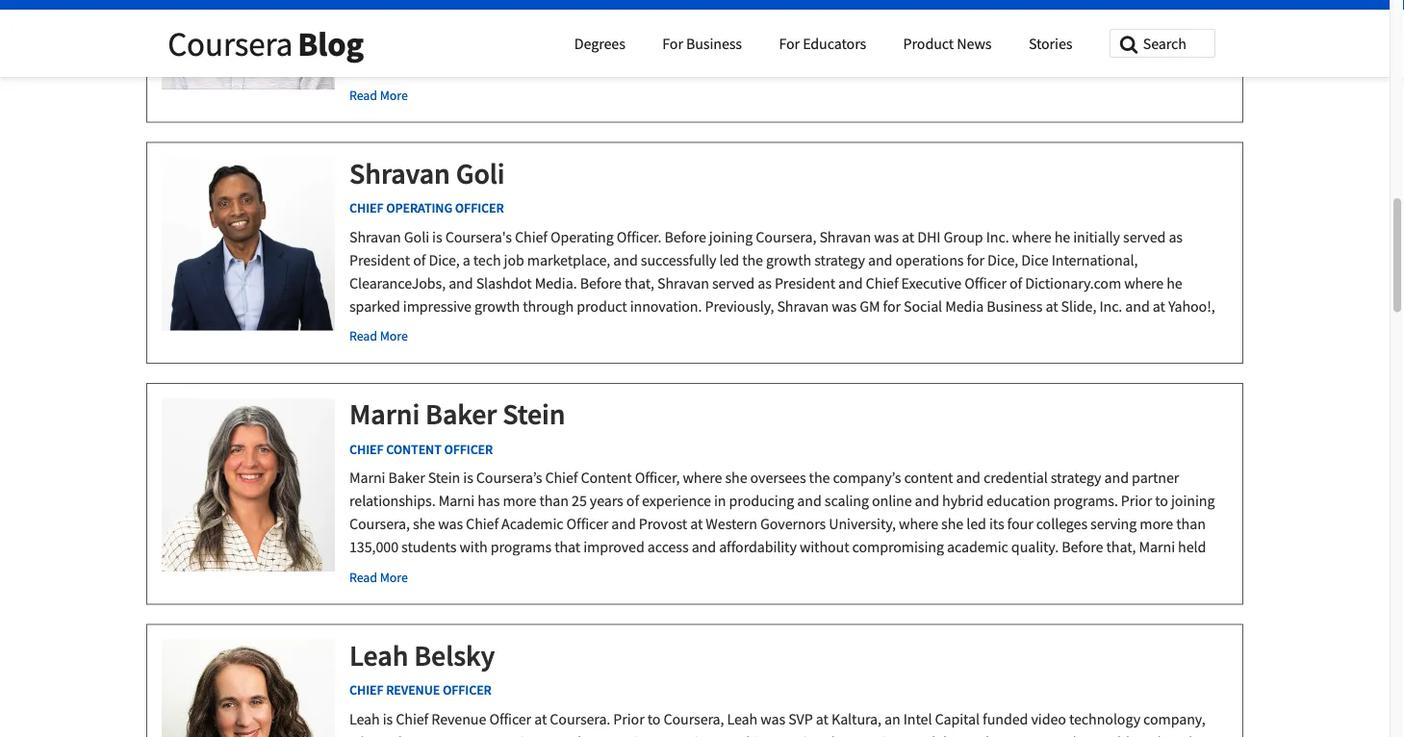 Task type: vqa. For each thing, say whether or not it's contained in the screenshot.
middle Coursera,
yes



Task type: locate. For each thing, give the bounding box(es) containing it.
where up dice
[[1012, 227, 1051, 246]]

1 vertical spatial growth
[[474, 296, 520, 316]]

as right the such
[[1009, 561, 1023, 580]]

1 vertical spatial served
[[712, 273, 755, 293]]

served up previously,
[[712, 273, 755, 293]]

held inside shravan goli is coursera's chief operating officer. before joining coursera, shravan was at dhi group inc. where he initially served as president of dice, a tech job marketplace, and successfully led the growth strategy and operations for dice, dice international, clearancejobs, and slashdot media. before that, shravan served as president and chief executive officer of dictionary.com where he sparked impressive growth through product innovation. previously, shravan was gm for social media business at slide, inc. and at yahoo!, he served as gm for yahoo! video and as head of products for yahoo! finance. earlier in his career, shravan was at microsoft where he started out as an early member of the msn.com team and led the launch of several msn services and subsequently held roles in the home and entertainment division. in addition, he was a co-founder of corners.in, a content-centric social networking service. shravan holds an m.b.a. from the university of washington and an m.s. in computer science from the university of maryland.
[[1073, 343, 1101, 362]]

joining inside shravan goli is coursera's chief operating officer. before joining coursera, shravan was at dhi group inc. where he initially served as president of dice, a tech job marketplace, and successfully led the growth strategy and operations for dice, dice international, clearancejobs, and slashdot media. before that, shravan served as president and chief executive officer of dictionary.com where he sparked impressive growth through product innovation. previously, shravan was gm for social media business at slide, inc. and at yahoo!, he served as gm for yahoo! video and as head of products for yahoo! finance. earlier in his career, shravan was at microsoft where he started out as an early member of the msn.com team and led the launch of several msn services and subsequently held roles in the home and entertainment division. in addition, he was a co-founder of corners.in, a content-centric social networking service. shravan holds an m.b.a. from the university of washington and an m.s. in computer science from the university of maryland.
[[709, 227, 753, 246]]

2 read more from the top
[[349, 327, 408, 345]]

at
[[902, 227, 914, 246], [1045, 296, 1058, 316], [1153, 296, 1165, 316], [1048, 320, 1060, 339], [690, 514, 703, 534], [886, 561, 898, 580], [534, 709, 547, 729], [816, 709, 828, 729], [1052, 732, 1065, 737]]

read more down 135,000
[[349, 568, 408, 586]]

her
[[783, 584, 804, 603], [985, 732, 1006, 737]]

her inside the leah is chief revenue officer at coursera. prior to coursera, leah was svp at kaltura, an intel capital funded video technology company, where she oversaw enterprise growth, operations, services, and international expansion. leah began her career at the world bank an
[[985, 732, 1006, 737]]

from inside marni baker stein is coursera's chief content officer, where she oversees the company's content and credential strategy and partner relationships. marni has more than 25 years of experience in producing and scaling online and hybrid education programs. prior to joining coursera, she was chief academic officer and provost at western governors university, where she led its four colleges serving more than 135,000 students with programs that improved access and affordability without compromising academic quality. before that, marni held several leadership positions focused on access, student success, and program design at institutions such as the university of texas system, columbia university, and the university of pennsylvania. she earned her phd in educational leadership from the university of pennsylvania.
[[1003, 584, 1033, 603]]

shravan inside the shravan goli chief operating officer
[[349, 155, 450, 191]]

prior down the partner
[[1121, 491, 1152, 511]]

1 vertical spatial read more
[[349, 327, 408, 345]]

officer inside the shravan goli chief operating officer
[[455, 199, 504, 217]]

revenue for belsky
[[386, 682, 440, 699]]

social
[[932, 366, 968, 385]]

2 horizontal spatial before
[[1062, 538, 1103, 557]]

was up subsequently
[[1020, 320, 1045, 339]]

0 horizontal spatial content
[[386, 440, 441, 458]]

1 horizontal spatial several
[[823, 343, 868, 362]]

None text field
[[1109, 29, 1215, 58]]

inc. right "group" at the right top
[[986, 227, 1009, 246]]

2 vertical spatial coursera,
[[663, 709, 724, 729]]

for business link
[[662, 34, 742, 53]]

at left the slide,
[[1045, 296, 1058, 316]]

read down the sparked
[[349, 327, 377, 345]]

hybrid
[[942, 491, 983, 511]]

officer.
[[617, 227, 662, 246]]

more right the serving
[[1140, 514, 1173, 534]]

content inside marni baker stein chief content officer
[[386, 440, 441, 458]]

to down the partner
[[1155, 491, 1168, 511]]

1 horizontal spatial held
[[1178, 538, 1206, 557]]

read more down the sparked
[[349, 327, 408, 345]]

read more down blog
[[349, 86, 408, 104]]

1 horizontal spatial gm
[[860, 296, 880, 316]]

is left coursera's
[[463, 468, 473, 488]]

institutions
[[901, 561, 973, 580]]

1 vertical spatial her
[[985, 732, 1006, 737]]

0 vertical spatial goli
[[456, 155, 505, 191]]

read more for marni baker stein
[[349, 568, 408, 586]]

where up the compromising
[[899, 514, 938, 534]]

1 horizontal spatial before
[[664, 227, 706, 246]]

0 horizontal spatial pennsylvania.
[[349, 607, 437, 626]]

0 vertical spatial to
[[1155, 491, 1168, 511]]

officer up the media
[[964, 273, 1006, 293]]

coursera, up 135,000
[[349, 514, 410, 534]]

he
[[1054, 227, 1070, 246], [1167, 273, 1182, 293], [349, 320, 365, 339], [1168, 320, 1184, 339], [603, 366, 619, 385]]

inc.
[[986, 227, 1009, 246], [1099, 296, 1122, 316]]

corners.in,
[[749, 366, 818, 385]]

stories
[[1029, 34, 1072, 53]]

inc. up 'microsoft' at right top
[[1099, 296, 1122, 316]]

through
[[523, 296, 574, 316]]

pennsylvania. down 'student'
[[618, 584, 705, 603]]

1 horizontal spatial business
[[987, 296, 1043, 316]]

university
[[449, 389, 513, 408], [877, 389, 941, 408], [1050, 561, 1114, 580], [535, 584, 599, 603], [1060, 584, 1124, 603]]

1 vertical spatial prior
[[613, 709, 644, 729]]

0 horizontal spatial operating
[[386, 199, 452, 217]]

goli
[[456, 155, 505, 191], [404, 227, 429, 246]]

0 horizontal spatial baker
[[388, 468, 425, 488]]

2 horizontal spatial a
[[821, 366, 829, 385]]

stories link
[[1029, 34, 1072, 53]]

1 vertical spatial held
[[1178, 538, 1206, 557]]

several inside shravan goli is coursera's chief operating officer. before joining coursera, shravan was at dhi group inc. where he initially served as president of dice, a tech job marketplace, and successfully led the growth strategy and operations for dice, dice international, clearancejobs, and slashdot media. before that, shravan served as president and chief executive officer of dictionary.com where he sparked impressive growth through product innovation. previously, shravan was gm for social media business at slide, inc. and at yahoo!, he served as gm for yahoo! video and as head of products for yahoo! finance. earlier in his career, shravan was at microsoft where he started out as an early member of the msn.com team and led the launch of several msn services and subsequently held roles in the home and entertainment division. in addition, he was a co-founder of corners.in, a content-centric social networking service. shravan holds an m.b.a. from the university of washington and an m.s. in computer science from the university of maryland.
[[823, 343, 868, 362]]

president up 'clearancejobs,' on the top left of the page
[[349, 250, 410, 270]]

1 horizontal spatial yahoo!
[[737, 320, 780, 339]]

growth up previously,
[[766, 250, 811, 270]]

1 vertical spatial revenue
[[431, 709, 486, 729]]

0 vertical spatial revenue
[[386, 682, 440, 699]]

improved
[[583, 538, 645, 557]]

and right services,
[[725, 732, 750, 737]]

1 horizontal spatial more
[[1140, 514, 1173, 534]]

bank
[[1132, 732, 1165, 737]]

held up the system,
[[1178, 538, 1206, 557]]

a left tech
[[463, 250, 470, 270]]

was
[[874, 227, 899, 246], [832, 296, 857, 316], [1020, 320, 1045, 339], [622, 366, 647, 385], [438, 514, 463, 534], [761, 709, 785, 729]]

1 vertical spatial pennsylvania.
[[349, 607, 437, 626]]

programs
[[490, 538, 551, 557]]

provost
[[639, 514, 687, 534]]

students
[[401, 538, 456, 557]]

coursera,
[[756, 227, 816, 246], [349, 514, 410, 534], [663, 709, 724, 729]]

impressive
[[403, 296, 471, 316]]

1 vertical spatial led
[[714, 343, 734, 362]]

0 vertical spatial baker
[[425, 396, 497, 432]]

stein inside marni baker stein chief content officer
[[503, 396, 565, 432]]

before
[[664, 227, 706, 246], [580, 273, 622, 293], [1062, 538, 1103, 557]]

entertainment
[[377, 366, 468, 385]]

news
[[957, 34, 992, 53]]

3 read more from the top
[[349, 568, 408, 586]]

dice, left dice
[[987, 250, 1018, 270]]

has
[[477, 491, 500, 511]]

successfully
[[641, 250, 716, 270]]

svp
[[788, 709, 813, 729]]

stein for marni baker stein chief content officer
[[503, 396, 565, 432]]

enterprise
[[473, 732, 538, 737]]

2 vertical spatial is
[[383, 709, 393, 729]]

the inside the leah is chief revenue officer at coursera. prior to coursera, leah was svp at kaltura, an intel capital funded video technology company, where she oversaw enterprise growth, operations, services, and international expansion. leah began her career at the world bank an
[[1068, 732, 1089, 737]]

access
[[647, 538, 689, 557]]

1 horizontal spatial strategy
[[1051, 468, 1101, 488]]

0 horizontal spatial business
[[686, 34, 742, 53]]

0 horizontal spatial strategy
[[814, 250, 865, 270]]

0 horizontal spatial gm
[[431, 320, 451, 339]]

0 vertical spatial read more
[[349, 86, 408, 104]]

coursera
[[168, 22, 293, 64]]

at up growth,
[[534, 709, 547, 729]]

1 vertical spatial more
[[1140, 514, 1173, 534]]

and
[[613, 250, 638, 270], [868, 250, 892, 270], [449, 273, 473, 293], [838, 273, 863, 293], [1125, 296, 1150, 316], [560, 320, 584, 339], [687, 343, 711, 362], [957, 343, 981, 362], [349, 366, 374, 385], [610, 389, 634, 408], [956, 468, 981, 488], [1104, 468, 1129, 488], [797, 491, 822, 511], [915, 491, 939, 511], [611, 514, 636, 534], [692, 538, 716, 557], [756, 561, 780, 580], [484, 584, 508, 603], [725, 732, 750, 737]]

operating inside shravan goli is coursera's chief operating officer. before joining coursera, shravan was at dhi group inc. where he initially served as president of dice, a tech job marketplace, and successfully led the growth strategy and operations for dice, dice international, clearancejobs, and slashdot media. before that, shravan served as president and chief executive officer of dictionary.com where he sparked impressive growth through product innovation. previously, shravan was gm for social media business at slide, inc. and at yahoo!, he served as gm for yahoo! video and as head of products for yahoo! finance. earlier in his career, shravan was at microsoft where he started out as an early member of the msn.com team and led the launch of several msn services and subsequently held roles in the home and entertainment division. in addition, he was a co-founder of corners.in, a content-centric social networking service. shravan holds an m.b.a. from the university of washington and an m.s. in computer science from the university of maryland.
[[550, 227, 614, 246]]

he down yahoo!,
[[1168, 320, 1184, 339]]

began
[[943, 732, 982, 737]]

and down officer.
[[613, 250, 638, 270]]

1 vertical spatial joining
[[1171, 491, 1215, 511]]

the
[[742, 250, 763, 270], [564, 343, 585, 362], [737, 343, 758, 362], [1153, 343, 1174, 362], [425, 389, 446, 408], [853, 389, 874, 408], [809, 468, 830, 488], [1026, 561, 1047, 580], [511, 584, 532, 603], [1036, 584, 1057, 603], [1068, 732, 1089, 737]]

partner
[[1132, 468, 1179, 488]]

officer inside the leah is chief revenue officer at coursera. prior to coursera, leah was svp at kaltura, an intel capital funded video technology company, where she oversaw enterprise growth, operations, services, and international expansion. leah began her career at the world bank an
[[489, 709, 531, 729]]

his
[[898, 320, 916, 339]]

0 vertical spatial prior
[[1121, 491, 1152, 511]]

its
[[989, 514, 1004, 534]]

for for for business
[[662, 34, 683, 53]]

1 vertical spatial is
[[463, 468, 473, 488]]

of down the "finance."
[[807, 343, 820, 362]]

is
[[432, 227, 442, 246], [463, 468, 473, 488], [383, 709, 393, 729]]

baker inside marni baker stein is coursera's chief content officer, where she oversees the company's content and credential strategy and partner relationships. marni has more than 25 years of experience in producing and scaling online and hybrid education programs. prior to joining coursera, she was chief academic officer and provost at western governors university, where she led its four colleges serving more than 135,000 students with programs that improved access and affordability without compromising academic quality. before that, marni held several leadership positions focused on access, student success, and program design at institutions such as the university of texas system, columbia university, and the university of pennsylvania. she earned her phd in educational leadership from the university of pennsylvania.
[[388, 468, 425, 488]]

that, up innovation.
[[625, 273, 654, 293]]

serving
[[1090, 514, 1137, 534]]

networking
[[971, 366, 1044, 385]]

video
[[521, 320, 557, 339]]

baker inside marni baker stein chief content officer
[[425, 396, 497, 432]]

0 vertical spatial more
[[503, 491, 536, 511]]

0 vertical spatial president
[[349, 250, 410, 270]]

goli inside shravan goli is coursera's chief operating officer. before joining coursera, shravan was at dhi group inc. where he initially served as president of dice, a tech job marketplace, and successfully led the growth strategy and operations for dice, dice international, clearancejobs, and slashdot media. before that, shravan served as president and chief executive officer of dictionary.com where he sparked impressive growth through product innovation. previously, shravan was gm for social media business at slide, inc. and at yahoo!, he served as gm for yahoo! video and as head of products for yahoo! finance. earlier in his career, shravan was at microsoft where he started out as an early member of the msn.com team and led the launch of several msn services and subsequently held roles in the home and entertainment division. in addition, he was a co-founder of corners.in, a content-centric social networking service. shravan holds an m.b.a. from the university of washington and an m.s. in computer science from the university of maryland.
[[404, 227, 429, 246]]

revenue inside the leah belsky chief revenue officer
[[386, 682, 440, 699]]

such
[[976, 561, 1006, 580]]

stein down marni baker stein chief content officer
[[428, 468, 460, 488]]

0 vertical spatial is
[[432, 227, 442, 246]]

a left co-
[[650, 366, 658, 385]]

goli inside the shravan goli chief operating officer
[[456, 155, 505, 191]]

from down the such
[[1003, 584, 1033, 603]]

baker down 'division.'
[[425, 396, 497, 432]]

university down centric
[[877, 389, 941, 408]]

of down access,
[[602, 584, 615, 603]]

revenue inside the leah is chief revenue officer at coursera. prior to coursera, leah was svp at kaltura, an intel capital funded video technology company, where she oversaw enterprise growth, operations, services, and international expansion. leah began her career at the world bank an
[[431, 709, 486, 729]]

0 horizontal spatial several
[[349, 561, 394, 580]]

several up content-
[[823, 343, 868, 362]]

0 horizontal spatial held
[[1073, 343, 1101, 362]]

1 vertical spatial read
[[349, 327, 377, 345]]

more down coursera's
[[503, 491, 536, 511]]

1 vertical spatial inc.
[[1099, 296, 1122, 316]]

3 read more link from the top
[[147, 567, 1223, 587]]

led inside marni baker stein is coursera's chief content officer, where she oversees the company's content and credential strategy and partner relationships. marni has more than 25 years of experience in producing and scaling online and hybrid education programs. prior to joining coursera, she was chief academic officer and provost at western governors university, where she led its four colleges serving more than 135,000 students with programs that improved access and affordability without compromising academic quality. before that, marni held several leadership positions focused on access, student success, and program design at institutions such as the university of texas system, columbia university, and the university of pennsylvania. she earned her phd in educational leadership from the university of pennsylvania.
[[966, 514, 986, 534]]

1 vertical spatial before
[[580, 273, 622, 293]]

positions
[[467, 561, 525, 580]]

as up previously,
[[758, 273, 772, 293]]

to up "operations,"
[[647, 709, 661, 729]]

where down international,
[[1124, 273, 1164, 293]]

coursera, inside shravan goli is coursera's chief operating officer. before joining coursera, shravan was at dhi group inc. where he initially served as president of dice, a tech job marketplace, and successfully led the growth strategy and operations for dice, dice international, clearancejobs, and slashdot media. before that, shravan served as president and chief executive officer of dictionary.com where he sparked impressive growth through product innovation. previously, shravan was gm for social media business at slide, inc. and at yahoo!, he served as gm for yahoo! video and as head of products for yahoo! finance. earlier in his career, shravan was at microsoft where he started out as an early member of the msn.com team and led the launch of several msn services and subsequently held roles in the home and entertainment division. in addition, he was a co-founder of corners.in, a content-centric social networking service. shravan holds an m.b.a. from the university of washington and an m.s. in computer science from the university of maryland.
[[756, 227, 816, 246]]

1 vertical spatial content
[[581, 468, 632, 488]]

as inside marni baker stein is coursera's chief content officer, where she oversees the company's content and credential strategy and partner relationships. marni has more than 25 years of experience in producing and scaling online and hybrid education programs. prior to joining coursera, she was chief academic officer and provost at western governors university, where she led its four colleges serving more than 135,000 students with programs that improved access and affordability without compromising academic quality. before that, marni held several leadership positions focused on access, student success, and program design at institutions such as the university of texas system, columbia university, and the university of pennsylvania. she earned her phd in educational leadership from the university of pennsylvania.
[[1009, 561, 1023, 580]]

read more link down innovation.
[[147, 326, 1223, 346]]

2 horizontal spatial is
[[463, 468, 473, 488]]

1 vertical spatial goli
[[404, 227, 429, 246]]

gm
[[860, 296, 880, 316], [431, 320, 451, 339]]

content up relationships.
[[386, 440, 441, 458]]

more for shravan
[[380, 327, 408, 345]]

0 vertical spatial business
[[686, 34, 742, 53]]

gm down impressive
[[431, 320, 451, 339]]

experience
[[642, 491, 711, 511]]

2 more from the top
[[380, 327, 408, 345]]

2 for from the left
[[779, 34, 800, 53]]

0 horizontal spatial that,
[[625, 273, 654, 293]]

where left oversaw
[[349, 732, 389, 737]]

1 vertical spatial several
[[349, 561, 394, 580]]

of down social
[[944, 389, 956, 408]]

dice,
[[429, 250, 460, 270], [987, 250, 1018, 270]]

content up years
[[581, 468, 632, 488]]

scaling
[[825, 491, 869, 511]]

coursera blog
[[168, 22, 364, 64]]

that
[[554, 538, 580, 557]]

from down entertainment
[[392, 389, 422, 408]]

media.
[[535, 273, 577, 293]]

she up producing
[[725, 468, 747, 488]]

product
[[577, 296, 627, 316]]

1 vertical spatial than
[[1176, 514, 1206, 534]]

as right out
[[422, 343, 436, 362]]

several down 135,000
[[349, 561, 394, 580]]

1 vertical spatial gm
[[431, 320, 451, 339]]

goli up 'clearancejobs,' on the top left of the page
[[404, 227, 429, 246]]

3 more from the top
[[380, 568, 408, 586]]

1 horizontal spatial operating
[[550, 227, 614, 246]]

1 horizontal spatial her
[[985, 732, 1006, 737]]

1 vertical spatial business
[[987, 296, 1043, 316]]

executive
[[901, 273, 961, 293]]

strategy up programs.
[[1051, 468, 1101, 488]]

1 horizontal spatial stein
[[503, 396, 565, 432]]

dictionary.com
[[1025, 273, 1121, 293]]

1 for from the left
[[662, 34, 683, 53]]

held
[[1073, 343, 1101, 362], [1178, 538, 1206, 557]]

2 read from the top
[[349, 327, 377, 345]]

yahoo!
[[475, 320, 518, 339], [737, 320, 780, 339]]

chief inside marni baker stein chief content officer
[[349, 440, 383, 458]]

capital
[[935, 709, 980, 729]]

1 horizontal spatial coursera,
[[663, 709, 724, 729]]

was inside the leah is chief revenue officer at coursera. prior to coursera, leah was svp at kaltura, an intel capital funded video technology company, where she oversaw enterprise growth, operations, services, and international expansion. leah began her career at the world bank an
[[761, 709, 785, 729]]

for
[[967, 250, 984, 270], [883, 296, 901, 316], [454, 320, 472, 339], [716, 320, 734, 339]]

1 horizontal spatial dice,
[[987, 250, 1018, 270]]

led left the its
[[966, 514, 986, 534]]

0 horizontal spatial joining
[[709, 227, 753, 246]]

0 vertical spatial held
[[1073, 343, 1101, 362]]

an down the 'home'
[[1191, 366, 1207, 385]]

product news
[[903, 34, 992, 53]]

of up 'clearancejobs,' on the top left of the page
[[413, 250, 426, 270]]

0 vertical spatial coursera,
[[756, 227, 816, 246]]

columbia
[[349, 584, 411, 603]]

0 horizontal spatial her
[[783, 584, 804, 603]]

0 vertical spatial read
[[349, 86, 377, 104]]

and down content
[[915, 491, 939, 511]]

joining inside marni baker stein is coursera's chief content officer, where she oversees the company's content and credential strategy and partner relationships. marni has more than 25 years of experience in producing and scaling online and hybrid education programs. prior to joining coursera, she was chief academic officer and provost at western governors university, where she led its four colleges serving more than 135,000 students with programs that improved access and affordability without compromising academic quality. before that, marni held several leadership positions focused on access, student success, and program design at institutions such as the university of texas system, columbia university, and the university of pennsylvania. she earned her phd in educational leadership from the university of pennsylvania.
[[1171, 491, 1215, 511]]

2 dice, from the left
[[987, 250, 1018, 270]]

a left content-
[[821, 366, 829, 385]]

at up subsequently
[[1048, 320, 1060, 339]]

before up successfully in the top of the page
[[664, 227, 706, 246]]

1 vertical spatial read more link
[[147, 326, 1223, 346]]

for educators link
[[779, 34, 866, 53]]

2 vertical spatial before
[[1062, 538, 1103, 557]]

coursera, up previously,
[[756, 227, 816, 246]]

chief inside the leah is chief revenue officer at coursera. prior to coursera, leah was svp at kaltura, an intel capital funded video technology company, where she oversaw enterprise growth, operations, services, and international expansion. leah began her career at the world bank an
[[396, 709, 428, 729]]

0 horizontal spatial for
[[662, 34, 683, 53]]

1 horizontal spatial than
[[1176, 514, 1206, 534]]

slashdot
[[476, 273, 532, 293]]

content inside marni baker stein is coursera's chief content officer, where she oversees the company's content and credential strategy and partner relationships. marni has more than 25 years of experience in producing and scaling online and hybrid education programs. prior to joining coursera, she was chief academic officer and provost at western governors university, where she led its four colleges serving more than 135,000 students with programs that improved access and affordability without compromising academic quality. before that, marni held several leadership positions focused on access, student success, and program design at institutions such as the university of texas system, columbia university, and the university of pennsylvania. she earned her phd in educational leadership from the university of pennsylvania.
[[581, 468, 632, 488]]

1 horizontal spatial university,
[[829, 514, 896, 534]]

coursera.
[[550, 709, 610, 729]]

None search field
[[1109, 29, 1215, 58]]

0 vertical spatial her
[[783, 584, 804, 603]]

her down funded
[[985, 732, 1006, 737]]

read more link down access
[[147, 567, 1223, 587]]

2 read more link from the top
[[147, 326, 1223, 346]]

1 horizontal spatial is
[[432, 227, 442, 246]]

0 vertical spatial operating
[[386, 199, 452, 217]]

goli up coursera's
[[456, 155, 505, 191]]

officer
[[455, 199, 504, 217], [964, 273, 1006, 293], [444, 440, 493, 458], [566, 514, 608, 534], [443, 682, 492, 699], [489, 709, 531, 729]]

more
[[380, 86, 408, 104], [380, 327, 408, 345], [380, 568, 408, 586]]

officer inside the leah belsky chief revenue officer
[[443, 682, 492, 699]]

operating inside the shravan goli chief operating officer
[[386, 199, 452, 217]]

2 horizontal spatial served
[[1123, 227, 1166, 246]]

3 read from the top
[[349, 568, 377, 586]]

growth down slashdot
[[474, 296, 520, 316]]

1 dice, from the left
[[429, 250, 460, 270]]

an left intel
[[884, 709, 900, 729]]

prior inside marni baker stein is coursera's chief content officer, where she oversees the company's content and credential strategy and partner relationships. marni has more than 25 years of experience in producing and scaling online and hybrid education programs. prior to joining coursera, she was chief academic officer and provost at western governors university, where she led its four colleges serving more than 135,000 students with programs that improved access and affordability without compromising academic quality. before that, marni held several leadership positions focused on access, student success, and program design at institutions such as the university of texas system, columbia university, and the university of pennsylvania. she earned her phd in educational leadership from the university of pennsylvania.
[[1121, 491, 1152, 511]]

launch
[[761, 343, 804, 362]]

of
[[413, 250, 426, 270], [1009, 273, 1022, 293], [640, 320, 653, 339], [549, 343, 561, 362], [807, 343, 820, 362], [733, 366, 746, 385], [516, 389, 529, 408], [944, 389, 956, 408], [626, 491, 639, 511], [1117, 561, 1129, 580], [602, 584, 615, 603], [1127, 584, 1140, 603]]

0 horizontal spatial yahoo!
[[475, 320, 518, 339]]

and up founder
[[687, 343, 711, 362]]

0 vertical spatial joining
[[709, 227, 753, 246]]

social
[[904, 296, 942, 316]]

2 vertical spatial read more
[[349, 568, 408, 586]]

division.
[[471, 366, 525, 385]]

0 horizontal spatial prior
[[613, 709, 644, 729]]

2 horizontal spatial from
[[1003, 584, 1033, 603]]

degrees link
[[574, 34, 625, 53]]

read for shravan
[[349, 327, 377, 345]]

university down focused
[[535, 584, 599, 603]]

read for marni
[[349, 568, 377, 586]]

1 vertical spatial strategy
[[1051, 468, 1101, 488]]

where inside the leah is chief revenue officer at coursera. prior to coursera, leah was svp at kaltura, an intel capital funded video technology company, where she oversaw enterprise growth, operations, services, and international expansion. leah began her career at the world bank an
[[349, 732, 389, 737]]

0 horizontal spatial is
[[383, 709, 393, 729]]

0 vertical spatial strategy
[[814, 250, 865, 270]]

led
[[719, 250, 739, 270], [714, 343, 734, 362], [966, 514, 986, 534]]

in right the roles
[[1138, 343, 1150, 362]]

0 vertical spatial read more link
[[147, 85, 1223, 105]]

officer up enterprise
[[489, 709, 531, 729]]

stein inside marni baker stein is coursera's chief content officer, where she oversees the company's content and credential strategy and partner relationships. marni has more than 25 years of experience in producing and scaling online and hybrid education programs. prior to joining coursera, she was chief academic officer and provost at western governors university, where she led its four colleges serving more than 135,000 students with programs that improved access and affordability without compromising academic quality. before that, marni held several leadership positions focused on access, student success, and program design at institutions such as the university of texas system, columbia university, and the university of pennsylvania. she earned her phd in educational leadership from the university of pennsylvania.
[[428, 468, 460, 488]]

roles
[[1104, 343, 1135, 362]]

read more
[[349, 86, 408, 104], [349, 327, 408, 345], [349, 568, 408, 586]]

coursera, inside the leah is chief revenue officer at coursera. prior to coursera, leah was svp at kaltura, an intel capital funded video technology company, where she oversaw enterprise growth, operations, services, and international expansion. leah began her career at the world bank an
[[663, 709, 724, 729]]

1 horizontal spatial joining
[[1171, 491, 1215, 511]]

several
[[823, 343, 868, 362], [349, 561, 394, 580]]

operating up 'marketplace,'
[[550, 227, 614, 246]]

1 vertical spatial to
[[647, 709, 661, 729]]

than left 25
[[539, 491, 569, 511]]

0 horizontal spatial growth
[[474, 296, 520, 316]]

read more link for marni baker stein
[[147, 567, 1223, 587]]

1 vertical spatial that,
[[1106, 538, 1136, 557]]

earlier
[[839, 320, 880, 339]]

1 vertical spatial operating
[[550, 227, 614, 246]]

1 horizontal spatial for
[[779, 34, 800, 53]]

that, inside shravan goli is coursera's chief operating officer. before joining coursera, shravan was at dhi group inc. where he initially served as president of dice, a tech job marketplace, and successfully led the growth strategy and operations for dice, dice international, clearancejobs, and slashdot media. before that, shravan served as president and chief executive officer of dictionary.com where he sparked impressive growth through product innovation. previously, shravan was gm for social media business at slide, inc. and at yahoo!, he served as gm for yahoo! video and as head of products for yahoo! finance. earlier in his career, shravan was at microsoft where he started out as an early member of the msn.com team and led the launch of several msn services and subsequently held roles in the home and entertainment division. in addition, he was a co-founder of corners.in, a content-centric social networking service. shravan holds an m.b.a. from the university of washington and an m.s. in computer science from the university of maryland.
[[625, 273, 654, 293]]

international
[[753, 732, 835, 737]]

2 vertical spatial served
[[368, 320, 411, 339]]

strategy
[[814, 250, 865, 270], [1051, 468, 1101, 488]]

0 horizontal spatial a
[[463, 250, 470, 270]]

1 horizontal spatial content
[[581, 468, 632, 488]]



Task type: describe. For each thing, give the bounding box(es) containing it.
at down 'video'
[[1052, 732, 1065, 737]]

team
[[651, 343, 684, 362]]

product news link
[[903, 34, 992, 53]]

officer inside marni baker stein is coursera's chief content officer, where she oversees the company's content and credential strategy and partner relationships. marni has more than 25 years of experience in producing and scaling online and hybrid education programs. prior to joining coursera, she was chief academic officer and provost at western governors university, where she led its four colleges serving more than 135,000 students with programs that improved access and affordability without compromising academic quality. before that, marni held several leadership positions focused on access, student success, and program design at institutions such as the university of texas system, columbia university, and the university of pennsylvania. she earned her phd in educational leadership from the university of pennsylvania.
[[566, 514, 608, 534]]

0 vertical spatial growth
[[766, 250, 811, 270]]

of right head
[[640, 320, 653, 339]]

university down the serving
[[1060, 584, 1124, 603]]

career,
[[919, 320, 962, 339]]

educators
[[803, 34, 866, 53]]

25
[[572, 491, 587, 511]]

relationships.
[[349, 491, 435, 511]]

revenue for is
[[431, 709, 486, 729]]

and up earlier
[[838, 273, 863, 293]]

for down "group" at the right top
[[967, 250, 984, 270]]

as up yahoo!,
[[1169, 227, 1183, 246]]

stein for marni baker stein is coursera's chief content officer, where she oversees the company's content and credential strategy and partner relationships. marni has more than 25 years of experience in producing and scaling online and hybrid education programs. prior to joining coursera, she was chief academic officer and provost at western governors university, where she led its four colleges serving more than 135,000 students with programs that improved access and affordability without compromising academic quality. before that, marni held several leadership positions focused on access, student success, and program design at institutions such as the university of texas system, columbia university, and the university of pennsylvania. she earned her phd in educational leadership from the university of pennsylvania.
[[428, 468, 460, 488]]

for up the "his"
[[883, 296, 901, 316]]

subsequently
[[984, 343, 1070, 362]]

for down previously,
[[716, 320, 734, 339]]

earned
[[735, 584, 780, 603]]

addition,
[[543, 366, 600, 385]]

0 horizontal spatial from
[[392, 389, 422, 408]]

washington
[[532, 389, 607, 408]]

design
[[841, 561, 883, 580]]

he up started
[[349, 320, 365, 339]]

four
[[1007, 514, 1033, 534]]

and up social
[[957, 343, 981, 362]]

2 yahoo! from the left
[[737, 320, 780, 339]]

previously,
[[705, 296, 774, 316]]

1 read more link from the top
[[147, 85, 1223, 105]]

company,
[[1143, 709, 1205, 729]]

and up governors in the right of the page
[[797, 491, 822, 511]]

officer inside shravan goli is coursera's chief operating officer. before joining coursera, shravan was at dhi group inc. where he initially served as president of dice, a tech job marketplace, and successfully led the growth strategy and operations for dice, dice international, clearancejobs, and slashdot media. before that, shravan served as president and chief executive officer of dictionary.com where he sparked impressive growth through product innovation. previously, shravan was gm for social media business at slide, inc. and at yahoo!, he served as gm for yahoo! video and as head of products for yahoo! finance. earlier in his career, shravan was at microsoft where he started out as an early member of the msn.com team and led the launch of several msn services and subsequently held roles in the home and entertainment division. in addition, he was a co-founder of corners.in, a content-centric social networking service. shravan holds an m.b.a. from the university of washington and an m.s. in computer science from the university of maryland.
[[964, 273, 1006, 293]]

0 vertical spatial led
[[719, 250, 739, 270]]

and up impressive
[[449, 273, 473, 293]]

and down positions
[[484, 584, 508, 603]]

western
[[706, 514, 757, 534]]

and up programs.
[[1104, 468, 1129, 488]]

was left dhi
[[874, 227, 899, 246]]

slide,
[[1061, 296, 1096, 316]]

career
[[1009, 732, 1049, 737]]

of down dice
[[1009, 273, 1022, 293]]

0 vertical spatial university,
[[829, 514, 896, 534]]

where up the experience
[[683, 468, 722, 488]]

is inside marni baker stein is coursera's chief content officer, where she oversees the company's content and credential strategy and partner relationships. marni has more than 25 years of experience in producing and scaling online and hybrid education programs. prior to joining coursera, she was chief academic officer and provost at western governors university, where she led its four colleges serving more than 135,000 students with programs that improved access and affordability without compromising academic quality. before that, marni held several leadership positions focused on access, student success, and program design at institutions such as the university of texas system, columbia university, and the university of pennsylvania. she earned her phd in educational leadership from the university of pennsylvania.
[[463, 468, 473, 488]]

at left yahoo!,
[[1153, 296, 1165, 316]]

program
[[783, 561, 838, 580]]

service.
[[1047, 366, 1095, 385]]

producing
[[729, 491, 794, 511]]

dhi
[[917, 227, 941, 246]]

world
[[1092, 732, 1129, 737]]

goli for shravan goli is coursera's chief operating officer. before joining coursera, shravan was at dhi group inc. where he initially served as president of dice, a tech job marketplace, and successfully led the growth strategy and operations for dice, dice international, clearancejobs, and slashdot media. before that, shravan served as president and chief executive officer of dictionary.com where he sparked impressive growth through product innovation. previously, shravan was gm for social media business at slide, inc. and at yahoo!, he served as gm for yahoo! video and as head of products for yahoo! finance. earlier in his career, shravan was at microsoft where he started out as an early member of the msn.com team and led the launch of several msn services and subsequently held roles in the home and entertainment division. in addition, he was a co-founder of corners.in, a content-centric social networking service. shravan holds an m.b.a. from the university of washington and an m.s. in computer science from the university of maryland.
[[404, 227, 429, 246]]

coursera, for leah belsky
[[663, 709, 724, 729]]

he left initially
[[1054, 227, 1070, 246]]

credential
[[983, 468, 1048, 488]]

several inside marni baker stein is coursera's chief content officer, where she oversees the company's content and credential strategy and partner relationships. marni has more than 25 years of experience in producing and scaling online and hybrid education programs. prior to joining coursera, she was chief academic officer and provost at western governors university, where she led its four colleges serving more than 135,000 students with programs that improved access and affordability without compromising academic quality. before that, marni held several leadership positions focused on access, student success, and program design at institutions such as the university of texas system, columbia university, and the university of pennsylvania. she earned her phd in educational leadership from the university of pennsylvania.
[[349, 561, 394, 580]]

and down through
[[560, 320, 584, 339]]

oversaw
[[417, 732, 470, 737]]

0 horizontal spatial more
[[503, 491, 536, 511]]

and down the affordability at the bottom right of page
[[756, 561, 780, 580]]

yahoo!,
[[1168, 296, 1215, 316]]

expansion.
[[838, 732, 907, 737]]

oversees
[[750, 468, 806, 488]]

tech
[[473, 250, 501, 270]]

0 vertical spatial before
[[664, 227, 706, 246]]

baker for marni baker stein chief content officer
[[425, 396, 497, 432]]

was up earlier
[[832, 296, 857, 316]]

education
[[986, 491, 1050, 511]]

access,
[[601, 561, 646, 580]]

held inside marni baker stein is coursera's chief content officer, where she oversees the company's content and credential strategy and partner relationships. marni has more than 25 years of experience in producing and scaling online and hybrid education programs. prior to joining coursera, she was chief academic officer and provost at western governors university, where she led its four colleges serving more than 135,000 students with programs that improved access and affordability without compromising academic quality. before that, marni held several leadership positions focused on access, student success, and program design at institutions such as the university of texas system, columbia university, and the university of pennsylvania. she earned her phd in educational leadership from the university of pennsylvania.
[[1178, 538, 1206, 557]]

out
[[397, 343, 419, 362]]

to inside the leah is chief revenue officer at coursera. prior to coursera, leah was svp at kaltura, an intel capital funded video technology company, where she oversaw enterprise growth, operations, services, and international expansion. leah began her career at the world bank an
[[647, 709, 661, 729]]

online
[[872, 491, 912, 511]]

home
[[1177, 343, 1214, 362]]

and up the roles
[[1125, 296, 1150, 316]]

of left texas
[[1117, 561, 1129, 580]]

business inside shravan goli is coursera's chief operating officer. before joining coursera, shravan was at dhi group inc. where he initially served as president of dice, a tech job marketplace, and successfully led the growth strategy and operations for dice, dice international, clearancejobs, and slashdot media. before that, shravan served as president and chief executive officer of dictionary.com where he sparked impressive growth through product innovation. previously, shravan was gm for social media business at slide, inc. and at yahoo!, he served as gm for yahoo! video and as head of products for yahoo! finance. earlier in his career, shravan was at microsoft where he started out as an early member of the msn.com team and led the launch of several msn services and subsequently held roles in the home and entertainment division. in addition, he was a co-founder of corners.in, a content-centric social networking service. shravan holds an m.b.a. from the university of washington and an m.s. in computer science from the university of maryland.
[[987, 296, 1043, 316]]

0 vertical spatial gm
[[860, 296, 880, 316]]

coursera, for shravan goli
[[756, 227, 816, 246]]

and up improved
[[611, 514, 636, 534]]

leah down intel
[[910, 732, 940, 737]]

0 horizontal spatial inc.
[[986, 227, 1009, 246]]

and up m.b.a.
[[349, 366, 374, 385]]

marni left has
[[438, 491, 475, 511]]

in left the "his"
[[883, 320, 895, 339]]

in right phd
[[836, 584, 848, 603]]

leah down the leah belsky chief revenue officer
[[349, 709, 380, 729]]

maryland.
[[959, 389, 1023, 408]]

is inside the leah is chief revenue officer at coursera. prior to coursera, leah was svp at kaltura, an intel capital funded video technology company, where she oversaw enterprise growth, operations, services, and international expansion. leah began her career at the world bank an
[[383, 709, 393, 729]]

she down hybrid
[[941, 514, 963, 534]]

to inside marni baker stein is coursera's chief content officer, where she oversees the company's content and credential strategy and partner relationships. marni has more than 25 years of experience in producing and scaling online and hybrid education programs. prior to joining coursera, she was chief academic officer and provost at western governors university, where she led its four colleges serving more than 135,000 students with programs that improved access and affordability without compromising academic quality. before that, marni held several leadership positions focused on access, student success, and program design at institutions such as the university of texas system, columbia university, and the university of pennsylvania. she earned her phd in educational leadership from the university of pennsylvania.
[[1155, 491, 1168, 511]]

blog
[[298, 22, 364, 64]]

search image
[[1109, 29, 1138, 54]]

0 horizontal spatial than
[[539, 491, 569, 511]]

video
[[1031, 709, 1066, 729]]

and inside the leah is chief revenue officer at coursera. prior to coursera, leah was svp at kaltura, an intel capital funded video technology company, where she oversaw enterprise growth, operations, services, and international expansion. leah began her career at the world bank an
[[725, 732, 750, 737]]

and up success,
[[692, 538, 716, 557]]

1 horizontal spatial president
[[775, 273, 835, 293]]

affordability
[[719, 538, 797, 557]]

he up yahoo!,
[[1167, 273, 1182, 293]]

for business
[[662, 34, 742, 53]]

sparked
[[349, 296, 400, 316]]

services
[[903, 343, 954, 362]]

marni baker stein is coursera's chief content officer, where she oversees the company's content and credential strategy and partner relationships. marni has more than 25 years of experience in producing and scaling online and hybrid education programs. prior to joining coursera, she was chief academic officer and provost at western governors university, where she led its four colleges serving more than 135,000 students with programs that improved access and affordability without compromising academic quality. before that, marni held several leadership positions focused on access, student success, and program design at institutions such as the university of texas system, columbia university, and the university of pennsylvania. she earned her phd in educational leadership from the university of pennsylvania.
[[349, 468, 1221, 626]]

of down texas
[[1127, 584, 1140, 603]]

clearancejobs,
[[349, 273, 446, 293]]

he down msn.com
[[603, 366, 619, 385]]

coursera's
[[445, 227, 512, 246]]

head
[[604, 320, 637, 339]]

strategy inside shravan goli is coursera's chief operating officer. before joining coursera, shravan was at dhi group inc. where he initially served as president of dice, a tech job marketplace, and successfully led the growth strategy and operations for dice, dice international, clearancejobs, and slashdot media. before that, shravan served as president and chief executive officer of dictionary.com where he sparked impressive growth through product innovation. previously, shravan was gm for social media business at slide, inc. and at yahoo!, he served as gm for yahoo! video and as head of products for yahoo! finance. earlier in his career, shravan was at microsoft where he started out as an early member of the msn.com team and led the launch of several msn services and subsequently held roles in the home and entertainment division. in addition, he was a co-founder of corners.in, a content-centric social networking service. shravan holds an m.b.a. from the university of washington and an m.s. in computer science from the university of maryland.
[[814, 250, 865, 270]]

0 horizontal spatial president
[[349, 250, 410, 270]]

0 vertical spatial served
[[1123, 227, 1166, 246]]

and left operations on the top of page
[[868, 250, 892, 270]]

university down "colleges"
[[1050, 561, 1114, 580]]

in right the m.s.
[[686, 389, 698, 408]]

read more link for shravan goli
[[147, 326, 1223, 346]]

read more for shravan goli
[[349, 327, 408, 345]]

computer
[[701, 389, 765, 408]]

was down msn.com
[[622, 366, 647, 385]]

of right years
[[626, 491, 639, 511]]

more for marni
[[380, 568, 408, 586]]

1 horizontal spatial a
[[650, 366, 658, 385]]

leah inside the leah belsky chief revenue officer
[[349, 637, 408, 673]]

marni up texas
[[1139, 538, 1175, 557]]

of down the video
[[549, 343, 561, 362]]

technology
[[1069, 709, 1140, 729]]

coursera's
[[476, 468, 542, 488]]

coursera, inside marni baker stein is coursera's chief content officer, where she oversees the company's content and credential strategy and partner relationships. marni has more than 25 years of experience in producing and scaling online and hybrid education programs. prior to joining coursera, she was chief academic officer and provost at western governors university, where she led its four colleges serving more than 135,000 students with programs that improved access and affordability without compromising academic quality. before that, marni held several leadership positions focused on access, student success, and program design at institutions such as the university of texas system, columbia university, and the university of pennsylvania. she earned her phd in educational leadership from the university of pennsylvania.
[[349, 514, 410, 534]]

where up the roles
[[1125, 320, 1165, 339]]

system,
[[1171, 561, 1221, 580]]

founder
[[680, 366, 731, 385]]

1 yahoo! from the left
[[475, 320, 518, 339]]

at down the experience
[[690, 514, 703, 534]]

shravan goli is coursera's chief operating officer. before joining coursera, shravan was at dhi group inc. where he initially served as president of dice, a tech job marketplace, and successfully led the growth strategy and operations for dice, dice international, clearancejobs, and slashdot media. before that, shravan served as president and chief executive officer of dictionary.com where he sparked impressive growth through product innovation. previously, shravan was gm for social media business at slide, inc. and at yahoo!, he served as gm for yahoo! video and as head of products for yahoo! finance. earlier in his career, shravan was at microsoft where he started out as an early member of the msn.com team and led the launch of several msn services and subsequently held roles in the home and entertainment division. in addition, he was a co-founder of corners.in, a content-centric social networking service. shravan holds an m.b.a. from the university of washington and an m.s. in computer science from the university of maryland.
[[349, 227, 1215, 408]]

was inside marni baker stein is coursera's chief content officer, where she oversees the company's content and credential strategy and partner relationships. marni has more than 25 years of experience in producing and scaling online and hybrid education programs. prior to joining coursera, she was chief academic officer and provost at western governors university, where she led its four colleges serving more than 135,000 students with programs that improved access and affordability without compromising academic quality. before that, marni held several leadership positions focused on access, student success, and program design at institutions such as the university of texas system, columbia university, and the university of pennsylvania. she earned her phd in educational leadership from the university of pennsylvania.
[[438, 514, 463, 534]]

quality.
[[1011, 538, 1059, 557]]

prior inside the leah is chief revenue officer at coursera. prior to coursera, leah was svp at kaltura, an intel capital funded video technology company, where she oversaw enterprise growth, operations, services, and international expansion. leah began her career at the world bank an
[[613, 709, 644, 729]]

degrees
[[574, 34, 625, 53]]

she up students
[[413, 514, 435, 534]]

focused
[[528, 561, 578, 580]]

at left dhi
[[902, 227, 914, 246]]

1 more from the top
[[380, 86, 408, 104]]

an left the m.s.
[[637, 389, 653, 408]]

1 read more from the top
[[349, 86, 408, 104]]

and down msn.com
[[610, 389, 634, 408]]

goli for shravan goli chief operating officer
[[456, 155, 505, 191]]

initially
[[1073, 227, 1120, 246]]

marni baker stein chief content officer
[[349, 396, 565, 458]]

kaltura,
[[831, 709, 881, 729]]

group
[[944, 227, 983, 246]]

funded
[[983, 709, 1028, 729]]

she inside the leah is chief revenue officer at coursera. prior to coursera, leah was svp at kaltura, an intel capital funded video technology company, where she oversaw enterprise growth, operations, services, and international expansion. leah began her career at the world bank an
[[392, 732, 414, 737]]

1 horizontal spatial from
[[820, 389, 850, 408]]

operations
[[895, 250, 964, 270]]

0 vertical spatial pennsylvania.
[[618, 584, 705, 603]]

operations,
[[593, 732, 665, 737]]

dice
[[1021, 250, 1049, 270]]

m.s.
[[656, 389, 683, 408]]

academic
[[947, 538, 1008, 557]]

university down 'division.'
[[449, 389, 513, 408]]

as down product
[[587, 320, 601, 339]]

her inside marni baker stein is coursera's chief content officer, where she oversees the company's content and credential strategy and partner relationships. marni has more than 25 years of experience in producing and scaling online and hybrid education programs. prior to joining coursera, she was chief academic officer and provost at western governors university, where she led its four colleges serving more than 135,000 students with programs that improved access and affordability without compromising academic quality. before that, marni held several leadership positions focused on access, student success, and program design at institutions such as the university of texas system, columbia university, and the university of pennsylvania. she earned her phd in educational leadership from the university of pennsylvania.
[[783, 584, 804, 603]]

that, inside marni baker stein is coursera's chief content officer, where she oversees the company's content and credential strategy and partner relationships. marni has more than 25 years of experience in producing and scaling online and hybrid education programs. prior to joining coursera, she was chief academic officer and provost at western governors university, where she led its four colleges serving more than 135,000 students with programs that improved access and affordability without compromising academic quality. before that, marni held several leadership positions focused on access, student success, and program design at institutions such as the university of texas system, columbia university, and the university of pennsylvania. she earned her phd in educational leadership from the university of pennsylvania.
[[1106, 538, 1136, 557]]

1 horizontal spatial served
[[712, 273, 755, 293]]

leah up international on the right bottom of the page
[[727, 709, 758, 729]]

chief inside the shravan goli chief operating officer
[[349, 199, 383, 217]]

marni up relationships.
[[349, 468, 385, 488]]

for for for educators
[[779, 34, 800, 53]]

services,
[[668, 732, 722, 737]]

colleges
[[1036, 514, 1087, 534]]

content-
[[832, 366, 885, 385]]

an inside the leah is chief revenue officer at coursera. prior to coursera, leah was svp at kaltura, an intel capital funded video technology company, where she oversaw enterprise growth, operations, services, and international expansion. leah began her career at the world bank an
[[884, 709, 900, 729]]

started
[[349, 343, 394, 362]]

an left early
[[439, 343, 455, 362]]

in up western
[[714, 491, 726, 511]]

as up out
[[414, 320, 428, 339]]

at right svp at the right bottom of the page
[[816, 709, 828, 729]]

chief inside the leah belsky chief revenue officer
[[349, 682, 383, 699]]

media
[[945, 296, 984, 316]]

innovation.
[[630, 296, 702, 316]]

1 read from the top
[[349, 86, 377, 104]]

is inside shravan goli is coursera's chief operating officer. before joining coursera, shravan was at dhi group inc. where he initially served as president of dice, a tech job marketplace, and successfully led the growth strategy and operations for dice, dice international, clearancejobs, and slashdot media. before that, shravan served as president and chief executive officer of dictionary.com where he sparked impressive growth through product innovation. previously, shravan was gm for social media business at slide, inc. and at yahoo!, he served as gm for yahoo! video and as head of products for yahoo! finance. earlier in his career, shravan was at microsoft where he started out as an early member of the msn.com team and led the launch of several msn services and subsequently held roles in the home and entertainment division. in addition, he was a co-founder of corners.in, a content-centric social networking service. shravan holds an m.b.a. from the university of washington and an m.s. in computer science from the university of maryland.
[[432, 227, 442, 246]]

officer inside marni baker stein chief content officer
[[444, 440, 493, 458]]

products
[[656, 320, 713, 339]]

msn
[[871, 343, 900, 362]]

in
[[528, 366, 540, 385]]

0 horizontal spatial university,
[[414, 584, 481, 603]]

intel
[[903, 709, 932, 729]]

leah is chief revenue officer at coursera. prior to coursera, leah was svp at kaltura, an intel capital funded video technology company, where she oversaw enterprise growth, operations, services, and international expansion. leah began her career at the world bank an
[[349, 709, 1206, 737]]

at up educational
[[886, 561, 898, 580]]

and up hybrid
[[956, 468, 981, 488]]

strategy inside marni baker stein is coursera's chief content officer, where she oversees the company's content and credential strategy and partner relationships. marni has more than 25 years of experience in producing and scaling online and hybrid education programs. prior to joining coursera, she was chief academic officer and provost at western governors university, where she led its four colleges serving more than 135,000 students with programs that improved access and affordability without compromising academic quality. before that, marni held several leadership positions focused on access, student success, and program design at institutions such as the university of texas system, columbia university, and the university of pennsylvania. she earned her phd in educational leadership from the university of pennsylvania.
[[1051, 468, 1101, 488]]

international,
[[1052, 250, 1138, 270]]

success,
[[701, 561, 753, 580]]

of down in
[[516, 389, 529, 408]]

compromising
[[852, 538, 944, 557]]

of up computer
[[733, 366, 746, 385]]

before inside marni baker stein is coursera's chief content officer, where she oversees the company's content and credential strategy and partner relationships. marni has more than 25 years of experience in producing and scaling online and hybrid education programs. prior to joining coursera, she was chief academic officer and provost at western governors university, where she led its four colleges serving more than 135,000 students with programs that improved access and affordability without compromising academic quality. before that, marni held several leadership positions focused on access, student success, and program design at institutions such as the university of texas system, columbia university, and the university of pennsylvania. she earned her phd in educational leadership from the university of pennsylvania.
[[1062, 538, 1103, 557]]

marketplace,
[[527, 250, 610, 270]]

for up early
[[454, 320, 472, 339]]

marni inside marni baker stein chief content officer
[[349, 396, 420, 432]]

for educators
[[779, 34, 866, 53]]

baker for marni baker stein is coursera's chief content officer, where she oversees the company's content and credential strategy and partner relationships. marni has more than 25 years of experience in producing and scaling online and hybrid education programs. prior to joining coursera, she was chief academic officer and provost at western governors university, where she led its four colleges serving more than 135,000 students with programs that improved access and affordability without compromising academic quality. before that, marni held several leadership positions focused on access, student success, and program design at institutions such as the university of texas system, columbia university, and the university of pennsylvania. she earned her phd in educational leadership from the university of pennsylvania.
[[388, 468, 425, 488]]



